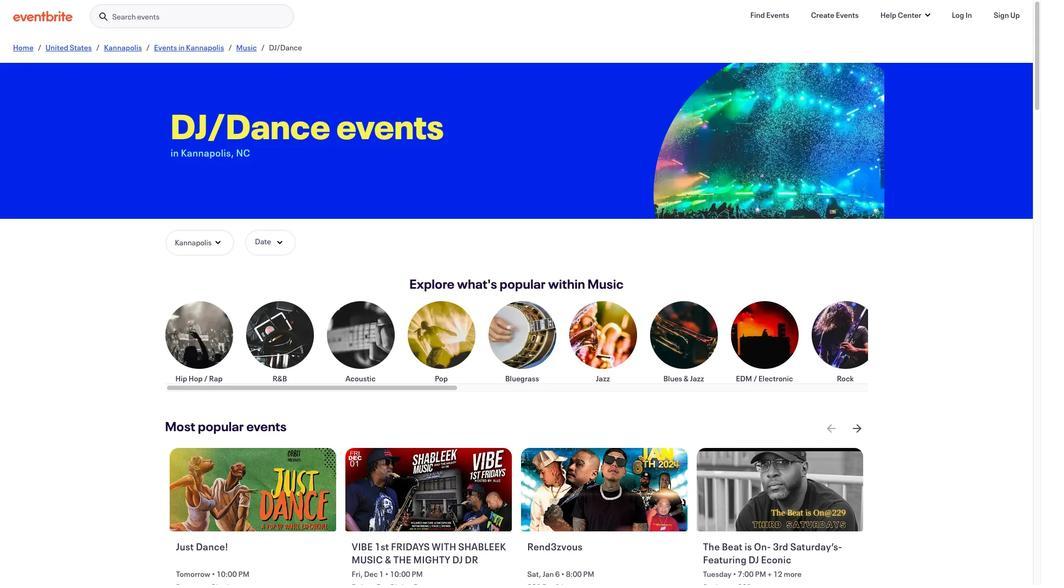 Task type: locate. For each thing, give the bounding box(es) containing it.
0 horizontal spatial events
[[154, 42, 177, 53]]

0 horizontal spatial music
[[236, 42, 257, 53]]

0 vertical spatial dj/dance
[[269, 42, 302, 53]]

4 pm from the left
[[755, 570, 766, 580]]

0 vertical spatial music
[[236, 42, 257, 53]]

/ right edm
[[754, 374, 757, 384]]

in
[[178, 42, 185, 53], [171, 146, 179, 159]]

find
[[751, 10, 765, 20]]

rap
[[209, 374, 223, 384]]

0 horizontal spatial dj
[[453, 554, 463, 567]]

• inside the beat is on- 3rd saturday's- featuring dj econic tuesday • 7:00 pm + 12 more
[[733, 570, 737, 580]]

10:00 down the the
[[390, 570, 411, 580]]

kannapolis inside button
[[175, 238, 212, 248]]

acoustic
[[346, 374, 376, 384]]

0 horizontal spatial jazz
[[596, 374, 610, 384]]

10:00 down dance!
[[217, 570, 237, 580]]

jazz
[[596, 374, 610, 384], [690, 374, 704, 384]]

arrow left chunky_svg image
[[825, 423, 838, 436]]

pm inside the beat is on- 3rd saturday's- featuring dj econic tuesday • 7:00 pm + 12 more
[[755, 570, 766, 580]]

jan
[[543, 570, 554, 580]]

• right tomorrow
[[212, 570, 215, 580]]

1 horizontal spatial &
[[684, 374, 689, 384]]

1 horizontal spatial 10:00
[[390, 570, 411, 580]]

united states link
[[46, 42, 92, 53]]

search events
[[112, 11, 160, 22]]

8:00
[[566, 570, 582, 580]]

3 pm from the left
[[583, 570, 595, 580]]

events inside 'dj/dance events in kannapolis, nc'
[[337, 103, 444, 149]]

0 horizontal spatial events
[[137, 11, 160, 22]]

bluegrass link
[[488, 302, 556, 384]]

rock
[[837, 374, 854, 384]]

within
[[548, 276, 585, 293]]

mighty
[[414, 554, 451, 567]]

popular left within at the right of the page
[[500, 276, 546, 293]]

events
[[137, 11, 160, 22], [337, 103, 444, 149], [247, 418, 287, 436]]

econic
[[761, 554, 792, 567]]

r&b
[[273, 374, 287, 384]]

2 horizontal spatial events
[[836, 10, 859, 20]]

0 vertical spatial &
[[684, 374, 689, 384]]

/ right home
[[38, 42, 41, 53]]

log
[[952, 10, 965, 20]]

2 vertical spatial events
[[247, 418, 287, 436]]

center
[[898, 10, 922, 20]]

dr
[[465, 554, 478, 567]]

edm / electronic link
[[731, 302, 799, 384]]

pm right 8:00 on the bottom right
[[583, 570, 595, 580]]

2 10:00 from the left
[[390, 570, 411, 580]]

/ right music link
[[261, 42, 265, 53]]

pm down just dance! link
[[238, 570, 249, 580]]

dec
[[364, 570, 378, 580]]

events down 'search events' button
[[154, 42, 177, 53]]

hip
[[176, 374, 187, 384]]

acoustic link
[[327, 302, 395, 384]]

0 horizontal spatial popular
[[198, 418, 244, 436]]

dj up 7:00 in the right of the page
[[749, 554, 759, 567]]

0 vertical spatial events
[[137, 11, 160, 22]]

events right create
[[836, 10, 859, 20]]

2 jazz from the left
[[690, 374, 704, 384]]

arrow right chunky_svg image
[[851, 423, 864, 436]]

music
[[236, 42, 257, 53], [588, 276, 624, 293]]

1 horizontal spatial events
[[247, 418, 287, 436]]

events for search
[[137, 11, 160, 22]]

& right blues
[[684, 374, 689, 384]]

most
[[165, 418, 196, 436]]

4 • from the left
[[733, 570, 737, 580]]

1 horizontal spatial music
[[588, 276, 624, 293]]

date button
[[245, 230, 296, 256]]

sign
[[994, 10, 1009, 20]]

1 vertical spatial in
[[171, 146, 179, 159]]

2 horizontal spatial events
[[337, 103, 444, 149]]

kannapolis,
[[181, 146, 234, 159]]

1 dj from the left
[[453, 554, 463, 567]]

just dance!
[[176, 541, 228, 554]]

pm inside vibe 1st  fridays with shableek music & the mighty dj dr fri, dec 1 •  10:00 pm
[[412, 570, 423, 580]]

just dance! link
[[176, 541, 332, 568]]

dj left dr
[[453, 554, 463, 567]]

nc
[[236, 146, 250, 159]]

tomorrow
[[176, 570, 210, 580]]

create events link
[[803, 4, 868, 26]]

popular
[[500, 276, 546, 293], [198, 418, 244, 436]]

log in
[[952, 10, 972, 20]]

dj
[[453, 554, 463, 567], [749, 554, 759, 567]]

• left 7:00 in the right of the page
[[733, 570, 737, 580]]

in
[[966, 10, 972, 20]]

vibe 1st  fridays with shableek music & the mighty dj dr fri, dec 1 •  10:00 pm
[[352, 541, 506, 580]]

events inside button
[[137, 11, 160, 22]]

1 vertical spatial dj/dance
[[171, 103, 330, 149]]

1 horizontal spatial popular
[[500, 276, 546, 293]]

rock link
[[812, 302, 880, 384]]

more
[[784, 570, 802, 580]]

just dance! primary image image
[[170, 449, 337, 532]]

hip hop / rap
[[176, 374, 223, 384]]

home / united states / kannapolis / events in kannapolis / music / dj/dance
[[13, 42, 302, 53]]

1 vertical spatial events
[[337, 103, 444, 149]]

find events
[[751, 10, 790, 20]]

7:00
[[738, 570, 754, 580]]

0 horizontal spatial 10:00
[[217, 570, 237, 580]]

just
[[176, 541, 194, 554]]

in down 'search events' button
[[178, 42, 185, 53]]

popular right most
[[198, 418, 244, 436]]

10:00
[[217, 570, 237, 580], [390, 570, 411, 580]]

•
[[212, 570, 215, 580], [385, 570, 389, 580], [561, 570, 565, 580], [733, 570, 737, 580]]

/ left rap
[[204, 374, 208, 384]]

1 vertical spatial &
[[385, 554, 392, 567]]

1 horizontal spatial jazz
[[690, 374, 704, 384]]

in inside 'dj/dance events in kannapolis, nc'
[[171, 146, 179, 159]]

dj/dance
[[269, 42, 302, 53], [171, 103, 330, 149]]

& left the the
[[385, 554, 392, 567]]

1 jazz from the left
[[596, 374, 610, 384]]

2 dj from the left
[[749, 554, 759, 567]]

home
[[13, 42, 33, 53]]

pm
[[238, 570, 249, 580], [412, 570, 423, 580], [583, 570, 595, 580], [755, 570, 766, 580]]

the beat is on- 3rd saturday's-featuring dj econic primary image image
[[697, 449, 864, 532]]

10:00 inside vibe 1st  fridays with shableek music & the mighty dj dr fri, dec 1 •  10:00 pm
[[390, 570, 411, 580]]

eventbrite image
[[13, 11, 73, 22]]

0 vertical spatial in
[[178, 42, 185, 53]]

0 horizontal spatial &
[[385, 554, 392, 567]]

events for create events
[[836, 10, 859, 20]]

2 • from the left
[[385, 570, 389, 580]]

pm down mighty
[[412, 570, 423, 580]]

events right find
[[767, 10, 790, 20]]

1 horizontal spatial events
[[767, 10, 790, 20]]

kannapolis
[[104, 42, 142, 53], [186, 42, 224, 53], [175, 238, 212, 248]]

1 horizontal spatial dj
[[749, 554, 759, 567]]

help center
[[881, 10, 922, 20]]

/
[[38, 42, 41, 53], [96, 42, 100, 53], [146, 42, 150, 53], [228, 42, 232, 53], [261, 42, 265, 53], [204, 374, 208, 384], [754, 374, 757, 384]]

2 pm from the left
[[412, 570, 423, 580]]

• right 1
[[385, 570, 389, 580]]

pm left +
[[755, 570, 766, 580]]

log in link
[[944, 4, 981, 26]]

• right 6
[[561, 570, 565, 580]]

electronic
[[759, 374, 793, 384]]

music link
[[236, 42, 257, 53]]

/ inside edm / electronic link
[[754, 374, 757, 384]]

in left kannapolis,
[[171, 146, 179, 159]]

/ right states
[[96, 42, 100, 53]]



Task type: vqa. For each thing, say whether or not it's contained in the screenshot.
Ticket Sales End Soon
no



Task type: describe. For each thing, give the bounding box(es) containing it.
search
[[112, 11, 136, 22]]

sat,
[[528, 570, 541, 580]]

6
[[555, 570, 560, 580]]

1st
[[375, 541, 389, 554]]

1 vertical spatial music
[[588, 276, 624, 293]]

the
[[393, 554, 412, 567]]

dj inside the beat is on- 3rd saturday's- featuring dj econic tuesday • 7:00 pm + 12 more
[[749, 554, 759, 567]]

states
[[70, 42, 92, 53]]

explore what's popular within music
[[410, 276, 624, 293]]

dance!
[[196, 541, 228, 554]]

& inside vibe 1st  fridays with shableek music & the mighty dj dr fri, dec 1 •  10:00 pm
[[385, 554, 392, 567]]

shableek
[[458, 541, 506, 554]]

fridays
[[391, 541, 430, 554]]

12
[[774, 570, 783, 580]]

sign up
[[994, 10, 1020, 20]]

blues
[[664, 374, 683, 384]]

on-
[[754, 541, 771, 554]]

date
[[255, 237, 271, 247]]

vibe 1st  fridays with shableek  music & the mighty dj dr primary image image
[[345, 449, 512, 532]]

3rd
[[773, 541, 789, 554]]

vibe 1st  fridays with shableek music & the mighty dj dr link
[[352, 541, 508, 568]]

• inside vibe 1st  fridays with shableek music & the mighty dj dr fri, dec 1 •  10:00 pm
[[385, 570, 389, 580]]

blues & jazz
[[664, 374, 704, 384]]

/ left music link
[[228, 42, 232, 53]]

vibe
[[352, 541, 373, 554]]

rend3zvous primary image image
[[521, 449, 688, 532]]

edm
[[736, 374, 752, 384]]

kannapolis link
[[104, 42, 142, 53]]

events for find events
[[767, 10, 790, 20]]

1 pm from the left
[[238, 570, 249, 580]]

the
[[703, 541, 720, 554]]

1 vertical spatial popular
[[198, 418, 244, 436]]

/ inside the hip hop / rap link
[[204, 374, 208, 384]]

tuesday
[[703, 570, 732, 580]]

music
[[352, 554, 383, 567]]

3 • from the left
[[561, 570, 565, 580]]

the beat is on- 3rd saturday's- featuring dj econic tuesday • 7:00 pm + 12 more
[[703, 541, 843, 580]]

+
[[768, 570, 772, 580]]

find events link
[[742, 4, 798, 26]]

beat
[[722, 541, 743, 554]]

most popular events
[[165, 418, 287, 436]]

featuring
[[703, 554, 747, 567]]

united
[[46, 42, 68, 53]]

fri,
[[352, 570, 363, 580]]

rend3zvous
[[528, 541, 583, 554]]

dj inside vibe 1st  fridays with shableek music & the mighty dj dr fri, dec 1 •  10:00 pm
[[453, 554, 463, 567]]

events in kannapolis link
[[154, 42, 224, 53]]

explore
[[410, 276, 455, 293]]

sat, jan 6 •  8:00 pm
[[528, 570, 595, 580]]

up
[[1011, 10, 1020, 20]]

help
[[881, 10, 897, 20]]

dj/dance inside 'dj/dance events in kannapolis, nc'
[[171, 103, 330, 149]]

tomorrow • 10:00 pm
[[176, 570, 249, 580]]

rend3zvous link
[[528, 541, 684, 568]]

dj/dance events in kannapolis, nc
[[171, 103, 444, 159]]

home link
[[13, 42, 33, 53]]

is
[[745, 541, 752, 554]]

1 10:00 from the left
[[217, 570, 237, 580]]

the beat is on- 3rd saturday's- featuring dj econic link
[[703, 541, 860, 568]]

saturday's-
[[791, 541, 843, 554]]

1
[[379, 570, 384, 580]]

blues & jazz link
[[650, 302, 718, 384]]

search events button
[[90, 4, 294, 29]]

1 • from the left
[[212, 570, 215, 580]]

events for dj/dance
[[337, 103, 444, 149]]

[object object] image
[[650, 63, 884, 250]]

sign up link
[[985, 4, 1029, 26]]

hop
[[189, 374, 203, 384]]

jazz link
[[569, 302, 637, 384]]

/ right kannapolis link at the left top of page
[[146, 42, 150, 53]]

bluegrass
[[505, 374, 539, 384]]

hip hop / rap link
[[165, 302, 233, 384]]

0 vertical spatial popular
[[500, 276, 546, 293]]

create
[[811, 10, 835, 20]]

create events
[[811, 10, 859, 20]]

r&b link
[[246, 302, 314, 384]]

pop link
[[408, 302, 475, 384]]

kannapolis button
[[165, 230, 235, 256]]

what's
[[457, 276, 497, 293]]

with
[[432, 541, 457, 554]]

pop
[[435, 374, 448, 384]]

edm / electronic
[[736, 374, 793, 384]]



